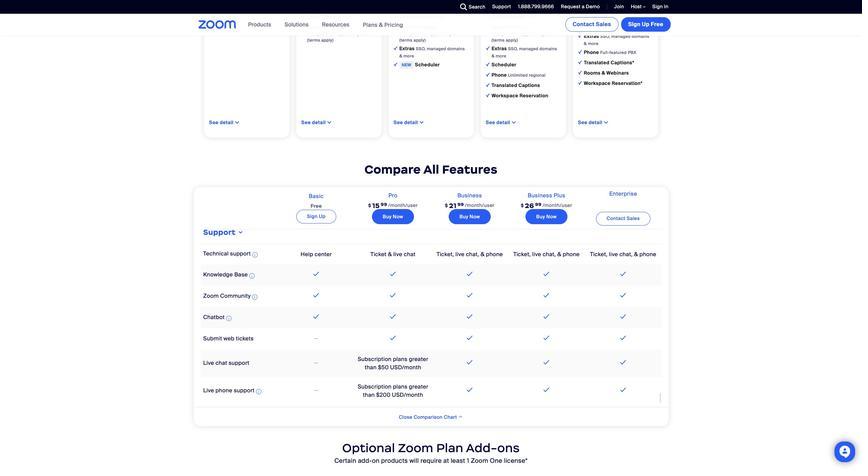 Task type: locate. For each thing, give the bounding box(es) containing it.
1 horizontal spatial extras
[[492, 45, 508, 52]]

ok image for extras
[[578, 34, 582, 38]]

1 /month/user from the left
[[388, 202, 418, 208]]

domains
[[632, 34, 649, 39], [447, 46, 465, 52], [540, 46, 557, 52]]

sales down enterprise
[[627, 216, 640, 222]]

0 horizontal spatial unlimited
[[508, 73, 528, 78]]

2 99 from the left
[[458, 202, 464, 207]]

add-
[[358, 457, 372, 465]]

0 vertical spatial phone
[[584, 49, 599, 55]]

3 essential apps free premium apps for 1 year (terms apply) from the left
[[492, 24, 551, 43]]

0 vertical spatial not included image
[[313, 335, 320, 343]]

greater
[[409, 356, 428, 363], [409, 384, 428, 391]]

0 vertical spatial plans
[[393, 356, 407, 363]]

0 horizontal spatial support
[[203, 228, 236, 237]]

sign left in
[[652, 3, 663, 10]]

ok image for cloud storage
[[578, 24, 582, 27]]

live phone support image
[[256, 388, 261, 396]]

support inside support link
[[492, 3, 511, 10]]

community
[[220, 292, 251, 300]]

3 99 from the left
[[535, 202, 542, 207]]

include image for cloud storage 5gb
[[394, 25, 397, 29]]

1.888.799.9666 button
[[513, 0, 556, 14], [518, 3, 554, 10]]

0 horizontal spatial contact
[[573, 21, 595, 28]]

3 premium from the left
[[502, 31, 520, 37]]

1 horizontal spatial sign
[[628, 21, 641, 28]]

buy now down $ 15 99 /month/user at the left top
[[383, 214, 403, 220]]

0 horizontal spatial apply)
[[321, 37, 334, 43]]

captions
[[518, 82, 540, 88]]

more up the phone full-featured pbx
[[588, 41, 599, 46]]

1 horizontal spatial scheduler
[[492, 62, 516, 68]]

support up cloud storage 10gb at top
[[492, 3, 511, 10]]

2 horizontal spatial essential apps free premium apps for 1 year (terms apply)
[[492, 24, 551, 43]]

usd/month inside subscription plans greater than $200 usd/month
[[392, 392, 423, 399]]

1 live from the top
[[203, 360, 214, 367]]

0 horizontal spatial /month/user
[[388, 202, 418, 208]]

extras up new scheduler
[[399, 45, 416, 52]]

$ 26 99 /month/user
[[521, 202, 572, 210]]

premium
[[317, 31, 336, 37], [410, 31, 428, 37], [502, 31, 520, 37]]

contact sales link down enterprise
[[596, 212, 651, 226]]

0 vertical spatial sign
[[652, 3, 663, 10]]

close comparison chart
[[399, 414, 458, 421]]

buy now down '$21.99 per month per user' element
[[460, 214, 480, 220]]

chat
[[404, 251, 416, 258], [216, 360, 227, 367]]

than inside subscription plans greater than $50 usd/month
[[365, 364, 377, 371]]

sso, up new scheduler
[[416, 46, 426, 52]]

3 apply) from the left
[[506, 37, 518, 43]]

1 scheduler from the left
[[415, 62, 440, 68]]

/month/user inside $ 26 99 /month/user
[[543, 202, 572, 208]]

premium down resources
[[317, 31, 336, 37]]

usd/month for $50
[[390, 364, 421, 371]]

2 horizontal spatial ticket,
[[590, 251, 608, 258]]

sign inside button
[[628, 21, 641, 28]]

phone left "full-"
[[584, 49, 599, 55]]

2 see detail from the left
[[301, 119, 326, 126]]

1 vertical spatial unlimited
[[508, 73, 528, 78]]

1 vertical spatial greater
[[409, 384, 428, 391]]

1 (terms from the left
[[307, 37, 320, 43]]

1 horizontal spatial chat
[[404, 251, 416, 258]]

chat down submit web tickets
[[216, 360, 227, 367]]

add-
[[466, 441, 497, 456]]

buy now down $26.99 per month per user 'element'
[[536, 214, 557, 220]]

0 vertical spatial zoom
[[203, 292, 219, 300]]

2 cloud storage 5gb from the left
[[399, 14, 444, 20]]

sso, managed domains & more
[[584, 34, 649, 46], [399, 46, 465, 59], [492, 46, 557, 59]]

ai up cloud storage 10gb at top
[[507, 3, 512, 10]]

than left the "$50"
[[365, 364, 377, 371]]

apply) down cloud storage 10gb at top
[[506, 37, 518, 43]]

1 horizontal spatial 5gb
[[435, 14, 444, 20]]

4 see detail button from the left
[[486, 119, 510, 126]]

1 horizontal spatial sso,
[[508, 46, 518, 52]]

buy now link for 15
[[372, 209, 414, 224]]

see detail button for new
[[486, 119, 510, 126]]

translated up "rooms"
[[584, 59, 609, 66]]

1 vertical spatial not included image
[[313, 359, 320, 368]]

support inside support 'cell'
[[203, 228, 236, 237]]

see detail for scheduler*
[[578, 119, 602, 126]]

4 see detail from the left
[[486, 119, 510, 126]]

1 vertical spatial than
[[363, 392, 375, 399]]

0 horizontal spatial premium
[[317, 31, 336, 37]]

4 see from the left
[[486, 119, 495, 126]]

1 horizontal spatial now
[[470, 214, 480, 220]]

sso, for cloud storage 10gb
[[508, 46, 518, 52]]

2 live from the top
[[203, 387, 214, 394]]

4 detail from the left
[[496, 119, 510, 126]]

2 5gb from the left
[[435, 14, 444, 20]]

$ inside $ 15 99 /month/user
[[368, 203, 371, 209]]

99 right 15
[[381, 202, 387, 207]]

contact sales link
[[565, 17, 618, 32], [596, 212, 651, 226]]

1 subscription from the top
[[358, 356, 392, 363]]

usd/month
[[390, 364, 421, 371], [392, 392, 423, 399]]

1 horizontal spatial ticket,
[[513, 251, 531, 258]]

99 inside $ 21 99 /month/user
[[458, 202, 464, 207]]

support
[[230, 250, 251, 257], [229, 360, 249, 367], [234, 387, 255, 394]]

zoom up will at the left
[[398, 441, 433, 456]]

subscription inside subscription plans greater than $200 usd/month
[[358, 384, 392, 391]]

webinars
[[606, 70, 629, 76]]

99 right 26
[[535, 202, 542, 207]]

enterprise
[[609, 190, 637, 198]]

new scheduler
[[402, 62, 440, 68]]

live down submit on the bottom left of the page
[[203, 360, 214, 367]]

2 horizontal spatial include image
[[486, 25, 490, 29]]

1 horizontal spatial companion
[[606, 2, 633, 8]]

will
[[410, 457, 419, 465]]

tickets
[[236, 335, 254, 343]]

chatbot application
[[203, 314, 233, 323]]

zoom community application
[[203, 292, 259, 302]]

extras up phone unlimited regional
[[492, 45, 508, 52]]

2 not included image from the top
[[313, 359, 320, 368]]

sales
[[596, 21, 611, 28], [627, 216, 640, 222]]

3 chat, from the left
[[619, 251, 633, 258]]

free inside basic free
[[311, 203, 322, 209]]

sales down scheduler*
[[596, 21, 611, 28]]

sign for sign in
[[652, 3, 663, 10]]

chat down support 'cell'
[[404, 251, 416, 258]]

2 chat, from the left
[[543, 251, 556, 258]]

new inside new scheduler
[[402, 62, 411, 68]]

(terms down the product information navigation
[[307, 37, 320, 43]]

apps up new scheduler
[[429, 31, 439, 37]]

managed up "regional"
[[519, 46, 538, 52]]

/month/user inside $ 15 99 /month/user
[[388, 202, 418, 208]]

$ left 15
[[368, 203, 371, 209]]

banner
[[190, 14, 672, 36]]

2 horizontal spatial ticket, live chat, & phone
[[590, 251, 656, 258]]

new ai companion
[[586, 2, 635, 8], [494, 3, 542, 10]]

essential apps free premium apps for 1 year (terms apply)
[[307, 24, 366, 43], [399, 24, 458, 43], [492, 24, 551, 43]]

0 horizontal spatial buy now link
[[372, 209, 414, 224]]

see for scheduler*
[[578, 119, 587, 126]]

subscription up the "$50"
[[358, 356, 392, 363]]

live down live chat support
[[203, 387, 214, 394]]

1 horizontal spatial workspace
[[584, 80, 611, 86]]

up
[[642, 21, 649, 28], [319, 213, 326, 219]]

2 horizontal spatial premium
[[502, 31, 520, 37]]

extras up "full-"
[[584, 33, 600, 39]]

2 horizontal spatial sign
[[652, 3, 663, 10]]

1 horizontal spatial (terms
[[399, 37, 412, 43]]

contact sales link down 'demo'
[[565, 17, 618, 32]]

2 vertical spatial support
[[234, 387, 255, 394]]

subscription for $50
[[358, 356, 392, 363]]

1 horizontal spatial contact
[[607, 216, 625, 222]]

rooms & webinars
[[584, 70, 629, 76]]

free down sign in
[[651, 21, 663, 28]]

apply) up new scheduler
[[414, 37, 426, 43]]

0 vertical spatial live
[[203, 360, 214, 367]]

1 horizontal spatial essential apps free premium apps for 1 year (terms apply)
[[399, 24, 458, 43]]

now down '$21.99 per month per user' element
[[470, 214, 480, 220]]

2 plans from the top
[[393, 384, 407, 391]]

1 $ from the left
[[368, 203, 371, 209]]

zoom up chatbot
[[203, 292, 219, 300]]

see detail button
[[209, 119, 233, 126], [301, 119, 326, 126], [394, 119, 418, 126], [486, 119, 510, 126], [578, 119, 602, 126]]

support
[[492, 3, 511, 10], [203, 228, 236, 237]]

join link up meetings navigation
[[614, 3, 624, 10]]

more for cloud storage 10gb
[[496, 53, 506, 59]]

cell
[[200, 405, 278, 434], [278, 405, 355, 434], [355, 405, 431, 434], [431, 405, 508, 434], [508, 405, 585, 434], [585, 405, 662, 434]]

than
[[365, 364, 377, 371], [363, 392, 375, 399]]

not included image for subscription plans greater than $50 usd/month
[[313, 359, 320, 368]]

year down search button
[[450, 31, 458, 37]]

3 essential from the left
[[492, 24, 514, 30]]

1 horizontal spatial for
[[440, 31, 446, 37]]

2 horizontal spatial zoom
[[471, 457, 488, 465]]

5 see from the left
[[578, 119, 587, 126]]

scheduler*
[[584, 12, 611, 19]]

2 see from the left
[[301, 119, 311, 126]]

not included image
[[313, 335, 320, 343], [313, 359, 320, 368], [313, 387, 320, 395]]

3 cell from the left
[[355, 405, 431, 434]]

include image
[[301, 25, 305, 29], [394, 25, 397, 29], [486, 25, 490, 29]]

contact sales inside support application
[[607, 216, 640, 222]]

$15.99 per month per user element
[[368, 199, 418, 213]]

0 vertical spatial contact
[[573, 21, 595, 28]]

2 horizontal spatial $
[[521, 203, 524, 209]]

contact
[[573, 21, 595, 28], [607, 216, 625, 222]]

ok image
[[486, 4, 490, 8], [578, 24, 582, 27], [578, 34, 582, 38], [394, 63, 397, 66], [486, 63, 490, 66], [486, 83, 490, 87], [486, 94, 490, 97]]

1 vertical spatial workspace
[[492, 93, 518, 99]]

0 horizontal spatial buy
[[383, 214, 392, 220]]

0 horizontal spatial apps
[[331, 24, 343, 30]]

extras for cloud storage 10gb
[[492, 45, 508, 52]]

greater for subscription plans greater than $50 usd/month
[[409, 356, 428, 363]]

2 apply) from the left
[[414, 37, 426, 43]]

more for cloud storage 5gb
[[404, 53, 414, 59]]

new ai companion up scheduler*
[[586, 2, 635, 8]]

99 right 21
[[458, 202, 464, 207]]

see
[[209, 119, 219, 126], [301, 119, 311, 126], [394, 119, 403, 126], [486, 119, 495, 126], [578, 119, 587, 126]]

essential for cloud storage 10gb
[[492, 24, 514, 30]]

0 horizontal spatial business
[[457, 192, 482, 199]]

1 horizontal spatial managed
[[519, 46, 538, 52]]

workspace down translated captions
[[492, 93, 518, 99]]

1 horizontal spatial apps
[[429, 31, 439, 37]]

1 vertical spatial translated
[[492, 82, 517, 88]]

0 horizontal spatial up
[[319, 213, 326, 219]]

right image
[[237, 230, 244, 235]]

2 horizontal spatial apps
[[521, 31, 531, 37]]

include image left resources
[[301, 25, 305, 29]]

1 buy now from the left
[[383, 214, 403, 220]]

0 horizontal spatial ticket,
[[437, 251, 454, 258]]

subscription inside subscription plans greater than $50 usd/month
[[358, 356, 392, 363]]

extras for cloud storage 5gb
[[399, 45, 416, 52]]

sso, managed domains & more up the featured
[[584, 34, 649, 46]]

1 horizontal spatial buy now
[[460, 214, 480, 220]]

0 horizontal spatial $
[[368, 203, 371, 209]]

1 horizontal spatial phone
[[584, 49, 599, 55]]

2 vertical spatial not included image
[[313, 387, 320, 395]]

include image down search button
[[486, 25, 490, 29]]

/month/user down plus
[[543, 202, 572, 208]]

support left right image
[[203, 228, 236, 237]]

1
[[355, 31, 356, 37], [447, 31, 449, 37], [539, 31, 541, 37], [467, 457, 469, 465]]

buy now for 21
[[460, 214, 480, 220]]

apps
[[337, 31, 347, 37], [429, 31, 439, 37], [521, 31, 531, 37]]

2 business from the left
[[528, 192, 552, 199]]

4 cell from the left
[[431, 405, 508, 434]]

0 horizontal spatial include image
[[301, 25, 305, 29]]

now
[[393, 214, 403, 220], [470, 214, 480, 220], [546, 214, 557, 220]]

request a demo link
[[556, 0, 602, 14], [561, 3, 600, 10]]

3 ticket, live chat, & phone from the left
[[590, 251, 656, 258]]

1 vertical spatial up
[[319, 213, 326, 219]]

2 see detail button from the left
[[301, 119, 326, 126]]

support cell
[[200, 225, 662, 241]]

managed for cloud storage 10gb
[[519, 46, 538, 52]]

2 /month/user from the left
[[465, 202, 495, 208]]

1 vertical spatial contact
[[607, 216, 625, 222]]

3 now from the left
[[546, 214, 557, 220]]

1 horizontal spatial premium
[[410, 31, 428, 37]]

new
[[586, 3, 596, 8], [494, 4, 504, 10], [402, 62, 411, 68]]

0 vertical spatial up
[[642, 21, 649, 28]]

3 buy now from the left
[[536, 214, 557, 220]]

usd/month up close
[[392, 392, 423, 399]]

free down the solutions
[[307, 31, 316, 37]]

2 horizontal spatial apps
[[515, 24, 527, 30]]

buy now
[[383, 214, 403, 220], [460, 214, 480, 220], [536, 214, 557, 220]]

sso, down the "cloud storage unlimited"
[[600, 34, 610, 39]]

join link
[[609, 0, 626, 14], [614, 3, 624, 10]]

3 apps from the left
[[515, 24, 527, 30]]

support left "technical support" 'icon' at left bottom
[[230, 250, 251, 257]]

see detail button for cloud storage
[[301, 119, 326, 126]]

(terms for cloud storage 5gb
[[399, 37, 412, 43]]

apps for cloud storage 10gb
[[521, 31, 531, 37]]

support application
[[200, 0, 662, 434]]

/month/user right 21
[[465, 202, 495, 208]]

1 for from the left
[[348, 31, 354, 37]]

basic free
[[309, 193, 324, 209]]

/month/user for 21
[[465, 202, 495, 208]]

sso,
[[600, 34, 610, 39], [416, 46, 426, 52], [508, 46, 518, 52]]

companion up "10gb"
[[513, 3, 541, 10]]

ok image for workspace reservation
[[486, 94, 490, 97]]

sign in
[[652, 3, 669, 10]]

3 include image from the left
[[486, 25, 490, 29]]

3 buy now link from the left
[[526, 209, 567, 224]]

essential apps free premium apps for 1 year (terms apply) for cloud storage 5gb
[[399, 24, 458, 43]]

1 5gb from the left
[[343, 14, 352, 20]]

2 detail from the left
[[312, 119, 326, 126]]

storage
[[323, 14, 342, 20], [415, 14, 434, 20], [507, 14, 526, 20], [599, 23, 618, 29]]

0 vertical spatial support
[[492, 3, 511, 10]]

greater inside subscription plans greater than $200 usd/month
[[409, 384, 428, 391]]

support down tickets
[[229, 360, 249, 367]]

included image
[[312, 270, 321, 279], [388, 270, 398, 279], [542, 270, 551, 279], [312, 313, 321, 321], [542, 313, 551, 321], [542, 334, 551, 343], [619, 334, 628, 343], [465, 359, 474, 367], [542, 359, 551, 367], [619, 359, 628, 367]]

sso, for cloud storage 5gb
[[416, 46, 426, 52]]

plans
[[393, 356, 407, 363], [393, 384, 407, 391]]

0 horizontal spatial companion
[[513, 3, 541, 10]]

2 apps from the left
[[423, 24, 435, 30]]

1 horizontal spatial new ai companion
[[586, 2, 635, 8]]

managed down meetings navigation
[[611, 34, 631, 39]]

2 horizontal spatial chat,
[[619, 251, 633, 258]]

plans up subscription plans greater than $200 usd/month
[[393, 356, 407, 363]]

$ inside $ 21 99 /month/user
[[445, 203, 448, 209]]

usd/month inside subscription plans greater than $50 usd/month
[[390, 364, 421, 371]]

basic
[[309, 193, 324, 200]]

workspace for workspace reservation*
[[584, 80, 611, 86]]

base
[[234, 271, 248, 278]]

2 cell from the left
[[278, 405, 355, 434]]

1 horizontal spatial new
[[494, 4, 504, 10]]

sign up free
[[628, 21, 663, 28]]

join link left host
[[609, 0, 626, 14]]

apps down "10gb"
[[521, 31, 531, 37]]

buy down $26.99 per month per user 'element'
[[536, 214, 545, 220]]

3 /month/user from the left
[[543, 202, 572, 208]]

2 buy from the left
[[460, 214, 468, 220]]

business up $ 21 99 /month/user
[[457, 192, 482, 199]]

ok image for scheduler
[[486, 63, 490, 66]]

ok image
[[578, 3, 582, 7], [578, 13, 582, 17], [301, 15, 305, 19], [394, 15, 397, 19], [486, 15, 490, 19], [394, 46, 397, 50], [486, 46, 490, 50], [578, 50, 582, 54], [578, 61, 582, 64], [578, 71, 582, 75], [486, 73, 490, 77], [578, 81, 582, 85]]

plans down subscription plans greater than $50 usd/month
[[393, 384, 407, 391]]

phone
[[486, 251, 503, 258], [563, 251, 580, 258], [640, 251, 656, 258], [216, 387, 232, 394]]

0 horizontal spatial sign
[[307, 213, 318, 219]]

/month/user down pro
[[388, 202, 418, 208]]

1 horizontal spatial buy now link
[[449, 209, 491, 224]]

1 vertical spatial live
[[203, 387, 214, 394]]

$ inside $ 26 99 /month/user
[[521, 203, 524, 209]]

2 buy now from the left
[[460, 214, 480, 220]]

0 vertical spatial support
[[230, 250, 251, 257]]

live for live phone support
[[203, 387, 214, 394]]

1 horizontal spatial chat,
[[543, 251, 556, 258]]

up down basic free
[[319, 213, 326, 219]]

sign down host
[[628, 21, 641, 28]]

ai up scheduler*
[[599, 2, 604, 8]]

1 vertical spatial support
[[203, 228, 236, 237]]

1 include image from the left
[[301, 25, 305, 29]]

5 see detail button from the left
[[578, 119, 602, 126]]

5 see detail from the left
[[578, 119, 602, 126]]

workspace
[[584, 80, 611, 86], [492, 93, 518, 99]]

sign inside support application
[[307, 213, 318, 219]]

/month/user inside $ 21 99 /month/user
[[465, 202, 495, 208]]

unlimited down host
[[620, 23, 639, 29]]

contact down enterprise
[[607, 216, 625, 222]]

buy down '$21.99 per month per user' element
[[460, 214, 468, 220]]

$21.99 per month per user element
[[445, 199, 495, 213]]

free down pricing
[[399, 31, 409, 37]]

3 $ from the left
[[521, 203, 524, 209]]

1 horizontal spatial essential
[[399, 24, 422, 30]]

2 horizontal spatial essential
[[492, 24, 514, 30]]

$
[[368, 203, 371, 209], [445, 203, 448, 209], [521, 203, 524, 209]]

captions*
[[611, 59, 634, 66]]

domains for cloud storage 5gb
[[447, 46, 465, 52]]

plans inside subscription plans greater than $50 usd/month
[[393, 356, 407, 363]]

2 (terms from the left
[[399, 37, 412, 43]]

1 greater from the top
[[409, 356, 428, 363]]

contact sales down scheduler*
[[573, 21, 611, 28]]

apply) down the product information navigation
[[321, 37, 334, 43]]

included image
[[465, 270, 474, 279], [619, 270, 628, 279], [312, 292, 321, 300], [388, 292, 398, 300], [465, 292, 474, 300], [542, 292, 551, 300], [619, 292, 628, 300], [388, 313, 398, 321], [465, 313, 474, 321], [619, 313, 628, 321], [388, 334, 398, 343], [465, 334, 474, 343], [465, 386, 474, 395], [542, 386, 551, 395], [619, 386, 628, 395]]

$ for 26
[[521, 203, 524, 209]]

2 premium from the left
[[410, 31, 428, 37]]

subscription plans greater than $50 usd/month
[[358, 356, 428, 371]]

2 for from the left
[[440, 31, 446, 37]]

than left $200
[[363, 392, 375, 399]]

apps
[[331, 24, 343, 30], [423, 24, 435, 30], [515, 24, 527, 30]]

99
[[381, 202, 387, 207], [458, 202, 464, 207], [535, 202, 542, 207]]

&
[[379, 21, 383, 28], [584, 41, 587, 46], [399, 53, 402, 59], [492, 53, 495, 59], [602, 70, 605, 76], [388, 251, 392, 258], [481, 251, 485, 258], [557, 251, 561, 258], [634, 251, 638, 258]]

3 not included image from the top
[[313, 387, 320, 395]]

for
[[348, 31, 354, 37], [440, 31, 446, 37], [532, 31, 538, 37]]

2 live from the left
[[456, 251, 465, 258]]

1 99 from the left
[[381, 202, 387, 207]]

managed up new scheduler
[[427, 46, 446, 52]]

0 vertical spatial contact sales
[[573, 21, 611, 28]]

0 horizontal spatial phone
[[492, 72, 507, 78]]

more
[[588, 41, 599, 46], [404, 53, 414, 59], [496, 53, 506, 59]]

0 horizontal spatial chat
[[216, 360, 227, 367]]

0 horizontal spatial buy now
[[383, 214, 403, 220]]

see for cloud storage
[[301, 119, 311, 126]]

$ left 21
[[445, 203, 448, 209]]

managed
[[611, 34, 631, 39], [427, 46, 446, 52], [519, 46, 538, 52]]

buy down $ 15 99 /month/user at the left top
[[383, 214, 392, 220]]

5gb
[[343, 14, 352, 20], [435, 14, 444, 20]]

0 horizontal spatial year
[[358, 31, 366, 37]]

up inside application
[[319, 213, 326, 219]]

business up $ 26 99 /month/user at the right
[[528, 192, 552, 199]]

help
[[301, 251, 313, 258]]

2 greater from the top
[[409, 384, 428, 391]]

up for sign up free
[[642, 21, 649, 28]]

translated
[[584, 59, 609, 66], [492, 82, 517, 88]]

year for cloud storage 10gb
[[542, 31, 551, 37]]

1 buy now link from the left
[[372, 209, 414, 224]]

usd/month right the "$50"
[[390, 364, 421, 371]]

solutions button
[[285, 14, 312, 36]]

live inside application
[[203, 387, 214, 394]]

see detail for new
[[486, 119, 510, 126]]

companion up meetings navigation
[[606, 2, 633, 8]]

essential
[[307, 24, 329, 30], [399, 24, 422, 30], [492, 24, 514, 30]]

zoom down add-
[[471, 457, 488, 465]]

$ for 21
[[445, 203, 448, 209]]

sign up
[[307, 213, 326, 219]]

cloud storage 5gb up pricing
[[399, 14, 444, 20]]

live phone support application
[[203, 387, 263, 396]]

(terms down cloud storage 10gb at top
[[492, 37, 505, 43]]

year down the 1.888.799.9666
[[542, 31, 551, 37]]

3 detail from the left
[[404, 119, 418, 126]]

support for chat
[[229, 360, 249, 367]]

buy for 26
[[536, 214, 545, 220]]

apps for cloud storage 5gb
[[429, 31, 439, 37]]

10gb
[[527, 14, 538, 20]]

1 now from the left
[[393, 214, 403, 220]]

unlimited up translated captions
[[508, 73, 528, 78]]

2 essential from the left
[[399, 24, 422, 30]]

0 horizontal spatial essential
[[307, 24, 329, 30]]

sso, managed domains & more up phone unlimited regional
[[492, 46, 557, 59]]

0 horizontal spatial 99
[[381, 202, 387, 207]]

plans for $50
[[393, 356, 407, 363]]

1 horizontal spatial include image
[[394, 25, 397, 29]]

products
[[381, 457, 408, 465]]

2 horizontal spatial domains
[[632, 34, 649, 39]]

2 year from the left
[[450, 31, 458, 37]]

1 apps from the left
[[331, 24, 343, 30]]

meetings navigation
[[564, 14, 672, 33]]

subscription
[[358, 356, 392, 363], [358, 384, 392, 391]]

buy for 21
[[460, 214, 468, 220]]

support left live phone support image
[[234, 387, 255, 394]]

free inside button
[[651, 21, 663, 28]]

than for $200
[[363, 392, 375, 399]]

see detail for cloud storage
[[301, 119, 326, 126]]

cloud storage 10gb
[[492, 14, 538, 20]]

1 buy from the left
[[383, 214, 392, 220]]

1 horizontal spatial unlimited
[[620, 23, 639, 29]]

sso, up phone unlimited regional
[[508, 46, 518, 52]]

sso, managed domains & more up new scheduler
[[399, 46, 465, 59]]

3 (terms from the left
[[492, 37, 505, 43]]

99 inside $ 26 99 /month/user
[[535, 202, 542, 207]]

1 business from the left
[[457, 192, 482, 199]]

0 horizontal spatial cloud storage 5gb
[[307, 14, 352, 20]]

zoom
[[203, 292, 219, 300], [398, 441, 433, 456], [471, 457, 488, 465]]

2 $ from the left
[[445, 203, 448, 209]]

live chat support
[[203, 360, 249, 367]]

managed for cloud storage 5gb
[[427, 46, 446, 52]]

3 for from the left
[[532, 31, 538, 37]]

unlimited inside the "cloud storage unlimited"
[[620, 23, 639, 29]]

2 subscription from the top
[[358, 384, 392, 391]]

(terms for cloud storage 10gb
[[492, 37, 505, 43]]

1 chat, from the left
[[466, 251, 479, 258]]

$ 15 99 /month/user
[[368, 202, 418, 210]]

up inside button
[[642, 21, 649, 28]]

0 horizontal spatial sso, managed domains & more
[[399, 46, 465, 59]]

buy now for 26
[[536, 214, 557, 220]]

phone up translated captions
[[492, 72, 507, 78]]

3 year from the left
[[542, 31, 551, 37]]

ticket,
[[437, 251, 454, 258], [513, 251, 531, 258], [590, 251, 608, 258]]

$ left 26
[[521, 203, 524, 209]]

2 horizontal spatial buy
[[536, 214, 545, 220]]

than inside subscription plans greater than $200 usd/month
[[363, 392, 375, 399]]

1 premium from the left
[[317, 31, 336, 37]]

1 plans from the top
[[393, 356, 407, 363]]

2 now from the left
[[470, 214, 480, 220]]

0 vertical spatial usd/month
[[390, 364, 421, 371]]

technical support image
[[252, 251, 258, 259]]

plans & pricing
[[363, 21, 403, 28]]

1 horizontal spatial year
[[450, 31, 458, 37]]

2 horizontal spatial sso, managed domains & more
[[584, 34, 649, 46]]

1 horizontal spatial zoom
[[398, 441, 433, 456]]

1 horizontal spatial $
[[445, 203, 448, 209]]

cloud down scheduler*
[[584, 23, 598, 29]]

99 inside $ 15 99 /month/user
[[381, 202, 387, 207]]

3 buy from the left
[[536, 214, 545, 220]]

free down the basic
[[311, 203, 322, 209]]

include image right the plans
[[394, 25, 397, 29]]

now down $ 26 99 /month/user at the right
[[546, 214, 557, 220]]

0 horizontal spatial managed
[[427, 46, 446, 52]]

2 include image from the left
[[394, 25, 397, 29]]

detail for new
[[496, 119, 510, 126]]

technical support application
[[203, 250, 259, 259]]

3 apps from the left
[[521, 31, 531, 37]]

0 horizontal spatial more
[[404, 53, 414, 59]]

workspace down "rooms"
[[584, 80, 611, 86]]

1 vertical spatial plans
[[393, 384, 407, 391]]

translated down phone unlimited regional
[[492, 82, 517, 88]]

premium for cloud storage 5gb
[[410, 31, 428, 37]]

buy for 15
[[383, 214, 392, 220]]

greater inside subscription plans greater than $50 usd/month
[[409, 356, 428, 363]]

plans inside subscription plans greater than $200 usd/month
[[393, 384, 407, 391]]

sign in link
[[647, 0, 672, 14], [652, 3, 669, 10]]

(terms down pricing
[[399, 37, 412, 43]]



Task type: describe. For each thing, give the bounding box(es) containing it.
2 horizontal spatial extras
[[584, 33, 600, 39]]

1 see from the left
[[209, 119, 219, 126]]

product information navigation
[[243, 14, 408, 36]]

technical support
[[203, 250, 251, 257]]

pbx
[[628, 50, 636, 55]]

in
[[664, 3, 669, 10]]

for for cloud storage 5gb
[[440, 31, 446, 37]]

buy now link for 21
[[449, 209, 491, 224]]

require
[[421, 457, 442, 465]]

banner containing contact sales
[[190, 14, 672, 36]]

regional
[[529, 73, 546, 78]]

knowledge
[[203, 271, 233, 278]]

apply) for cloud storage 10gb
[[506, 37, 518, 43]]

1 ticket, from the left
[[437, 251, 454, 258]]

zoom inside application
[[203, 292, 219, 300]]

zoom community
[[203, 292, 251, 300]]

request
[[561, 3, 581, 10]]

include image for cloud storage 10gb
[[486, 25, 490, 29]]

translated for translated captions
[[492, 82, 517, 88]]

chatbot image
[[226, 315, 232, 323]]

21
[[449, 202, 456, 210]]

phone unlimited regional
[[492, 72, 546, 78]]

1 apply) from the left
[[321, 37, 334, 43]]

chatbot
[[203, 314, 225, 321]]

sign for sign up free
[[628, 21, 641, 28]]

phone inside application
[[216, 387, 232, 394]]

submit web tickets
[[203, 335, 254, 343]]

rooms
[[584, 70, 600, 76]]

translated captions
[[492, 82, 540, 88]]

resources
[[322, 21, 349, 28]]

up for sign up
[[319, 213, 326, 219]]

license*
[[504, 457, 528, 465]]

plus
[[554, 192, 565, 199]]

unlimited inside phone unlimited regional
[[508, 73, 528, 78]]

sign for sign up
[[307, 213, 318, 219]]

/month/user for 26
[[543, 202, 572, 208]]

least
[[451, 457, 465, 465]]

certain
[[334, 457, 356, 465]]

for for cloud storage 10gb
[[532, 31, 538, 37]]

cloud up pricing
[[399, 14, 414, 20]]

cloud storage unlimited
[[584, 23, 639, 29]]

now for 26
[[546, 214, 557, 220]]

host
[[631, 3, 643, 10]]

15
[[372, 202, 380, 210]]

1 vertical spatial chat
[[216, 360, 227, 367]]

one
[[490, 457, 502, 465]]

submit
[[203, 335, 222, 343]]

center
[[315, 251, 332, 258]]

business for business plus
[[528, 192, 552, 199]]

1 not included image from the top
[[313, 335, 320, 343]]

1 see detail from the left
[[209, 119, 233, 126]]

pricing
[[384, 21, 403, 28]]

1 see detail button from the left
[[209, 119, 233, 126]]

translated captions*
[[584, 59, 634, 66]]

5 cell from the left
[[508, 405, 585, 434]]

workspace reservation*
[[584, 80, 643, 86]]

26
[[525, 202, 534, 210]]

0 horizontal spatial new ai companion
[[494, 3, 542, 10]]

2 horizontal spatial sso,
[[600, 34, 610, 39]]

support inside application
[[230, 250, 251, 257]]

1 vertical spatial zoom
[[398, 441, 433, 456]]

2 scheduler from the left
[[492, 62, 516, 68]]

translated for translated captions*
[[584, 59, 609, 66]]

1 cell from the left
[[200, 405, 278, 434]]

1 essential from the left
[[307, 24, 329, 30]]

contact inside meetings navigation
[[573, 21, 595, 28]]

1 vertical spatial contact sales link
[[596, 212, 651, 226]]

at
[[443, 457, 449, 465]]

free down cloud storage 10gb at top
[[492, 31, 501, 37]]

1 live from the left
[[393, 251, 402, 258]]

contact inside support application
[[607, 216, 625, 222]]

6 cell from the left
[[585, 405, 662, 434]]

2 ticket, live chat, & phone from the left
[[513, 251, 580, 258]]

solutions
[[285, 21, 309, 28]]

help center
[[301, 251, 332, 258]]

1 apps from the left
[[337, 31, 347, 37]]

plan
[[436, 441, 463, 456]]

3 live from the left
[[532, 251, 541, 258]]

domains for cloud storage 10gb
[[540, 46, 557, 52]]

contact sales link inside meetings navigation
[[565, 17, 618, 32]]

sso, managed domains & more for cloud storage 5gb
[[399, 46, 465, 59]]

subscription for $200
[[358, 384, 392, 391]]

zoom community image
[[252, 293, 258, 301]]

99 for 26
[[535, 202, 542, 207]]

detail for cloud storage
[[312, 119, 326, 126]]

full-
[[600, 50, 609, 55]]

live for live chat support
[[203, 360, 214, 367]]

compare all features
[[365, 162, 498, 177]]

request a demo
[[561, 3, 600, 10]]

see detail button for scheduler*
[[578, 119, 602, 126]]

web
[[224, 335, 234, 343]]

apps for cloud storage 5gb
[[423, 24, 435, 30]]

business plus
[[528, 192, 565, 199]]

all
[[423, 162, 439, 177]]

ticket & live chat
[[371, 251, 416, 258]]

sign up link
[[296, 210, 336, 224]]

a
[[582, 3, 585, 10]]

workspace for workspace reservation
[[492, 93, 518, 99]]

99 for 15
[[381, 202, 387, 207]]

support link up cloud storage 10gb at top
[[492, 3, 511, 10]]

3 ticket, from the left
[[590, 251, 608, 258]]

subscription plans greater than $200 usd/month
[[358, 384, 428, 399]]

$26.99 per month per user element
[[521, 199, 572, 213]]

search
[[469, 4, 485, 10]]

sign up free button
[[621, 17, 671, 32]]

cloud right search button
[[492, 14, 506, 20]]

live phone support
[[203, 387, 255, 394]]

cloud up the solutions
[[307, 14, 321, 20]]

featured
[[609, 50, 627, 55]]

join
[[614, 3, 624, 10]]

1 cloud storage 5gb from the left
[[307, 14, 352, 20]]

see for new
[[486, 119, 495, 126]]

$ 21 99 /month/user
[[445, 202, 495, 210]]

sso, managed domains & more for cloud storage 10gb
[[492, 46, 557, 59]]

99 for 21
[[458, 202, 464, 207]]

compare
[[365, 162, 421, 177]]

usd/month for $200
[[392, 392, 423, 399]]

reservation*
[[612, 80, 643, 86]]

not included image for subscription plans greater than $200 usd/month
[[313, 387, 320, 395]]

demo
[[586, 3, 600, 10]]

3 see from the left
[[394, 119, 403, 126]]

0 horizontal spatial ai
[[507, 3, 512, 10]]

pro
[[388, 192, 398, 199]]

optional
[[342, 441, 395, 456]]

1 ticket, live chat, & phone from the left
[[437, 251, 503, 258]]

2 horizontal spatial managed
[[611, 34, 631, 39]]

1 essential apps free premium apps for 1 year (terms apply) from the left
[[307, 24, 366, 43]]

optional zoom plan add-ons certain add-on products will require at least 1 zoom one license*
[[334, 441, 528, 465]]

knowledge base image
[[249, 272, 255, 280]]

technical
[[203, 250, 229, 257]]

support for phone
[[234, 387, 255, 394]]

$200
[[376, 392, 391, 399]]

greater for subscription plans greater than $200 usd/month
[[409, 384, 428, 391]]

buy now link for 26
[[526, 209, 567, 224]]

now for 21
[[470, 214, 480, 220]]

4 live from the left
[[609, 251, 618, 258]]

host button
[[631, 3, 645, 10]]

resources button
[[322, 14, 352, 36]]

now for 15
[[393, 214, 403, 220]]

sales inside support application
[[627, 216, 640, 222]]

buy now for 15
[[383, 214, 403, 220]]

0 vertical spatial chat
[[404, 251, 416, 258]]

search button
[[455, 0, 487, 14]]

2 horizontal spatial new
[[586, 3, 596, 8]]

ons
[[497, 441, 520, 456]]

ok image for translated captions
[[486, 83, 490, 87]]

3 see detail from the left
[[394, 119, 418, 126]]

apps for cloud storage 10gb
[[515, 24, 527, 30]]

$50
[[378, 364, 389, 371]]

comparison
[[414, 414, 443, 421]]

apply) for cloud storage 5gb
[[414, 37, 426, 43]]

features
[[442, 162, 498, 177]]

phone full-featured pbx
[[584, 49, 636, 55]]

plans
[[363, 21, 378, 28]]

chart
[[444, 414, 457, 421]]

workspace reservation
[[492, 93, 548, 99]]

1 year from the left
[[358, 31, 366, 37]]

ok image for new
[[486, 4, 490, 8]]

2 vertical spatial zoom
[[471, 457, 488, 465]]

plans for $200
[[393, 384, 407, 391]]

reservation
[[520, 93, 548, 99]]

contact sales inside meetings navigation
[[573, 21, 611, 28]]

1 inside optional zoom plan add-ons certain add-on products will require at least 1 zoom one license*
[[467, 457, 469, 465]]

premium for cloud storage 10gb
[[502, 31, 520, 37]]

2 horizontal spatial more
[[588, 41, 599, 46]]

1 detail from the left
[[220, 119, 233, 126]]

detail for scheduler*
[[589, 119, 602, 126]]

knowledge base
[[203, 271, 248, 278]]

ticket
[[371, 251, 386, 258]]

products
[[248, 21, 271, 28]]

3 see detail button from the left
[[394, 119, 418, 126]]

year for cloud storage 5gb
[[450, 31, 458, 37]]

1 horizontal spatial ai
[[599, 2, 604, 8]]

business for business
[[457, 192, 482, 199]]

support link right search
[[487, 0, 513, 14]]

essential for cloud storage 5gb
[[399, 24, 422, 30]]

/month/user for 15
[[388, 202, 418, 208]]

& inside the product information navigation
[[379, 21, 383, 28]]

knowledge base application
[[203, 271, 256, 280]]

products button
[[248, 14, 274, 36]]

zoom logo image
[[198, 20, 236, 29]]

1.888.799.9666
[[518, 3, 554, 10]]

phone for phone full-featured pbx
[[584, 49, 599, 55]]

$ for 15
[[368, 203, 371, 209]]

sales inside meetings navigation
[[596, 21, 611, 28]]

on
[[372, 457, 380, 465]]

than for $50
[[365, 364, 377, 371]]

2 ticket, from the left
[[513, 251, 531, 258]]

essential apps free premium apps for 1 year (terms apply) for cloud storage 10gb
[[492, 24, 551, 43]]

phone for phone unlimited regional
[[492, 72, 507, 78]]



Task type: vqa. For each thing, say whether or not it's contained in the screenshot.
More options for game ICON
no



